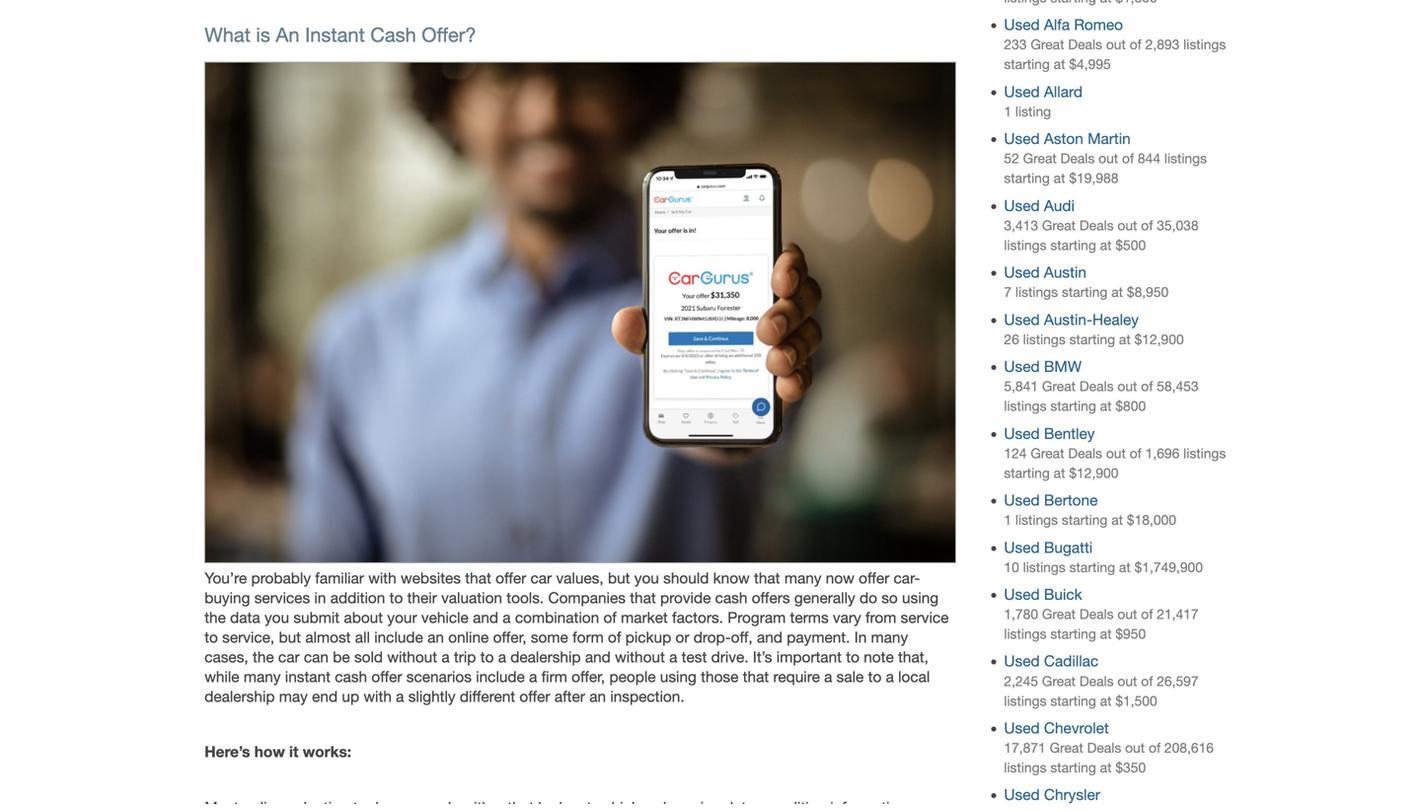 Task type: describe. For each thing, give the bounding box(es) containing it.
familiar
[[315, 569, 364, 587]]

1 vertical spatial you
[[264, 609, 289, 627]]

allard
[[1044, 83, 1083, 101]]

0 horizontal spatial using
[[660, 668, 697, 686]]

deals for chevrolet
[[1087, 740, 1121, 756]]

deals for bmw
[[1080, 379, 1114, 394]]

data
[[230, 609, 260, 627]]

c2d mobile youroffer vin image
[[204, 62, 956, 563]]

slightly
[[408, 688, 456, 706]]

vary
[[833, 609, 861, 627]]

great for bmw
[[1042, 379, 1076, 394]]

0 vertical spatial using
[[902, 589, 939, 607]]

0 horizontal spatial an
[[427, 629, 444, 646]]

1 vertical spatial but
[[279, 629, 301, 646]]

$500
[[1116, 237, 1146, 253]]

starting inside 52 great deals out of 844 listings starting at
[[1004, 170, 1050, 186]]

2,245
[[1004, 673, 1038, 689]]

at inside 52 great deals out of 844 listings starting at
[[1054, 170, 1065, 186]]

pickup
[[625, 629, 671, 646]]

can
[[304, 648, 329, 666]]

at inside 233 great deals out of 2,893 listings starting at
[[1054, 56, 1065, 72]]

$18,000
[[1127, 512, 1176, 528]]

values,
[[556, 569, 604, 587]]

17,871 great deals out of 208,616 listings starting at
[[1004, 740, 1214, 776]]

at inside 1,780 great deals out of 21,417 listings starting at
[[1100, 626, 1112, 642]]

bmw
[[1044, 358, 1082, 376]]

233 great deals out of 2,893 listings starting at
[[1004, 37, 1226, 72]]

used for used alfa romeo
[[1004, 16, 1040, 34]]

to up "cases,"
[[204, 629, 218, 646]]

0 vertical spatial and
[[473, 609, 498, 627]]

starting inside 2,245 great deals out of 26,597 listings starting at
[[1050, 693, 1096, 709]]

used bentley link
[[1004, 425, 1095, 442]]

1 vertical spatial offer,
[[572, 668, 605, 686]]

healey
[[1092, 311, 1139, 328]]

$1,500
[[1116, 693, 1157, 709]]

may
[[279, 688, 308, 706]]

deals for bentley
[[1068, 445, 1102, 461]]

their
[[407, 589, 437, 607]]

local
[[898, 668, 930, 686]]

different
[[460, 688, 515, 706]]

audi
[[1044, 197, 1075, 215]]

used for used cadillac
[[1004, 653, 1040, 670]]

market
[[621, 609, 668, 627]]

drop-
[[694, 629, 731, 646]]

208,616
[[1164, 740, 1214, 756]]

great for buick
[[1042, 606, 1076, 622]]

chevrolet
[[1044, 719, 1109, 737]]

5,841
[[1004, 379, 1038, 394]]

a down note
[[886, 668, 894, 686]]

1 vertical spatial cash
[[335, 668, 367, 686]]

0 horizontal spatial dealership
[[204, 688, 275, 706]]

0 vertical spatial the
[[204, 609, 226, 627]]

now
[[826, 569, 855, 587]]

aston
[[1044, 130, 1083, 148]]

used for used audi
[[1004, 197, 1040, 215]]

all
[[355, 629, 370, 646]]

starting inside 5,841 great deals out of 58,453 listings starting at
[[1050, 398, 1096, 414]]

1 horizontal spatial car
[[530, 569, 552, 587]]

cash
[[370, 23, 416, 46]]

starting inside 1,780 great deals out of 21,417 listings starting at
[[1050, 626, 1096, 642]]

used austin link
[[1004, 264, 1087, 281]]

a left firm
[[529, 668, 537, 686]]

probably
[[251, 569, 311, 587]]

payment.
[[787, 629, 850, 646]]

from
[[866, 609, 896, 627]]

a down 'tools.'
[[503, 609, 511, 627]]

at inside used austin-healey 26 listings starting at $12,900
[[1119, 331, 1131, 347]]

3,413
[[1004, 217, 1038, 233]]

$350
[[1116, 760, 1146, 776]]

terms
[[790, 609, 829, 627]]

0 vertical spatial you
[[634, 569, 659, 587]]

0 horizontal spatial include
[[374, 629, 423, 646]]

used audi
[[1004, 197, 1075, 215]]

buying
[[204, 589, 250, 607]]

to right trip
[[480, 648, 494, 666]]

starting inside '3,413 great deals out of 35,038 listings starting at'
[[1050, 237, 1096, 253]]

sold
[[354, 648, 383, 666]]

used for used bentley
[[1004, 425, 1040, 442]]

up
[[342, 688, 359, 706]]

out for used bentley
[[1106, 445, 1126, 461]]

drive.
[[711, 648, 749, 666]]

instant
[[285, 668, 331, 686]]

out for used chevrolet
[[1125, 740, 1145, 756]]

of for used audi
[[1141, 217, 1153, 233]]

listings inside 17,871 great deals out of 208,616 listings starting at
[[1004, 760, 1047, 776]]

valuation
[[441, 589, 502, 607]]

used for used bugatti 10 listings starting at $1,749,900
[[1004, 539, 1040, 556]]

an
[[276, 23, 300, 46]]

a left the test
[[669, 648, 677, 666]]

listings inside 233 great deals out of 2,893 listings starting at
[[1183, 37, 1226, 52]]

important
[[776, 648, 842, 666]]

$1,749,900
[[1135, 559, 1203, 575]]

of right form
[[608, 629, 621, 646]]

at inside '3,413 great deals out of 35,038 listings starting at'
[[1100, 237, 1112, 253]]

your
[[387, 609, 417, 627]]

out for used audi
[[1118, 217, 1137, 233]]

a left sale
[[824, 668, 832, 686]]

cadillac
[[1044, 653, 1099, 670]]

provide
[[660, 589, 711, 607]]

inspection.
[[610, 688, 685, 706]]

233
[[1004, 37, 1027, 52]]

of for used chevrolet
[[1149, 740, 1161, 756]]

used austin 7 listings starting at $8,950
[[1004, 264, 1169, 300]]

1 horizontal spatial dealership
[[510, 648, 581, 666]]

combination
[[515, 609, 599, 627]]

listings inside 1,780 great deals out of 21,417 listings starting at
[[1004, 626, 1047, 642]]

offer up do
[[859, 569, 889, 587]]

vehicle
[[421, 609, 469, 627]]

124 great deals out of 1,696 listings starting at
[[1004, 445, 1226, 481]]

so
[[882, 589, 898, 607]]

that down it's at the right bottom of page
[[743, 668, 769, 686]]

offer down firm
[[520, 688, 550, 706]]

in
[[854, 629, 867, 646]]

about
[[344, 609, 383, 627]]

websites
[[401, 569, 461, 587]]

1,696
[[1145, 445, 1180, 461]]

people
[[609, 668, 656, 686]]

1 horizontal spatial the
[[253, 648, 274, 666]]

1 horizontal spatial many
[[784, 569, 822, 587]]

deals for alfa
[[1068, 37, 1102, 52]]

17,871
[[1004, 740, 1046, 756]]

listing
[[1015, 104, 1051, 119]]

844
[[1138, 151, 1161, 166]]

used bentley
[[1004, 425, 1095, 442]]

austin
[[1044, 264, 1087, 281]]

listings inside used austin-healey 26 listings starting at $12,900
[[1023, 331, 1066, 347]]

52 great deals out of 844 listings starting at
[[1004, 151, 1207, 186]]

a left trip
[[441, 648, 450, 666]]

1 vertical spatial and
[[757, 629, 783, 646]]

of up form
[[603, 609, 617, 627]]

1 vertical spatial car
[[278, 648, 300, 666]]

used chevrolet link
[[1004, 719, 1109, 737]]

2 vertical spatial many
[[244, 668, 281, 686]]

35,038
[[1157, 217, 1199, 233]]

great for bentley
[[1031, 445, 1064, 461]]

listings inside "124 great deals out of 1,696 listings starting at"
[[1183, 445, 1226, 461]]

bugatti
[[1044, 539, 1093, 556]]

at inside "124 great deals out of 1,696 listings starting at"
[[1054, 465, 1065, 481]]

2,893
[[1145, 37, 1180, 52]]

listings inside 2,245 great deals out of 26,597 listings starting at
[[1004, 693, 1047, 709]]

almost
[[305, 629, 351, 646]]

used audi link
[[1004, 197, 1075, 215]]

used aston martin
[[1004, 130, 1131, 148]]

while
[[204, 668, 239, 686]]

what is an instant cash offer?
[[204, 23, 476, 46]]

instant
[[305, 23, 365, 46]]

used for used chrysler
[[1004, 786, 1040, 804]]

5,841 great deals out of 58,453 listings starting at
[[1004, 379, 1199, 414]]

0 horizontal spatial $12,900
[[1069, 465, 1119, 481]]

used chrysler link
[[1004, 786, 1100, 804]]

great for cadillac
[[1042, 673, 1076, 689]]

program
[[728, 609, 786, 627]]

used allard link
[[1004, 83, 1083, 101]]

of for used buick
[[1141, 606, 1153, 622]]

starting inside used austin-healey 26 listings starting at $12,900
[[1069, 331, 1115, 347]]

is
[[256, 23, 270, 46]]



Task type: locate. For each thing, give the bounding box(es) containing it.
listings down 2,245
[[1004, 693, 1047, 709]]

out for used aston martin
[[1099, 151, 1118, 166]]

out left 1,696
[[1106, 445, 1126, 461]]

great for chevrolet
[[1050, 740, 1083, 756]]

0 vertical spatial cash
[[715, 589, 748, 607]]

at left $18,000
[[1111, 512, 1123, 528]]

used up 10
[[1004, 539, 1040, 556]]

of inside 233 great deals out of 2,893 listings starting at
[[1130, 37, 1142, 52]]

9 used from the top
[[1004, 492, 1040, 509]]

great down bmw
[[1042, 379, 1076, 394]]

great inside 52 great deals out of 844 listings starting at
[[1023, 151, 1057, 166]]

many down from
[[871, 629, 908, 646]]

great inside 5,841 great deals out of 58,453 listings starting at
[[1042, 379, 1076, 394]]

124
[[1004, 445, 1027, 461]]

58,453
[[1157, 379, 1199, 394]]

you
[[634, 569, 659, 587], [264, 609, 289, 627]]

that up market
[[630, 589, 656, 607]]

out inside "124 great deals out of 1,696 listings starting at"
[[1106, 445, 1126, 461]]

1 horizontal spatial without
[[615, 648, 665, 666]]

0 vertical spatial car
[[530, 569, 552, 587]]

$800
[[1116, 398, 1146, 414]]

of for used alfa romeo
[[1130, 37, 1142, 52]]

chrysler
[[1044, 786, 1100, 804]]

great inside "124 great deals out of 1,696 listings starting at"
[[1031, 445, 1064, 461]]

using down the test
[[660, 668, 697, 686]]

of left 208,616
[[1149, 740, 1161, 756]]

of for used cadillac
[[1141, 673, 1153, 689]]

out inside 17,871 great deals out of 208,616 listings starting at
[[1125, 740, 1145, 756]]

used up 2,245
[[1004, 653, 1040, 670]]

but down submit
[[279, 629, 301, 646]]

great for audi
[[1042, 217, 1076, 233]]

1 vertical spatial many
[[871, 629, 908, 646]]

1 vertical spatial an
[[589, 688, 606, 706]]

out inside '3,413 great deals out of 35,038 listings starting at'
[[1118, 217, 1137, 233]]

of left the '2,893'
[[1130, 37, 1142, 52]]

but up the companies
[[608, 569, 630, 587]]

at up audi
[[1054, 170, 1065, 186]]

used for used allard 1 listing
[[1004, 83, 1040, 101]]

used up 7
[[1004, 264, 1040, 281]]

1 horizontal spatial cash
[[715, 589, 748, 607]]

starting inside 17,871 great deals out of 208,616 listings starting at
[[1050, 760, 1096, 776]]

1 vertical spatial $12,900
[[1069, 465, 1119, 481]]

0 horizontal spatial car
[[278, 648, 300, 666]]

a right trip
[[498, 648, 506, 666]]

great for aston
[[1023, 151, 1057, 166]]

what
[[204, 23, 251, 46]]

starting inside the used bugatti 10 listings starting at $1,749,900
[[1069, 559, 1115, 575]]

listings right the '2,893'
[[1183, 37, 1226, 52]]

listings inside "used austin 7 listings starting at $8,950"
[[1015, 284, 1058, 300]]

starting down 124
[[1004, 465, 1050, 481]]

listings inside 5,841 great deals out of 58,453 listings starting at
[[1004, 398, 1047, 414]]

used for used bertone 1 listings starting at $18,000
[[1004, 492, 1040, 509]]

at inside 5,841 great deals out of 58,453 listings starting at
[[1100, 398, 1112, 414]]

companies
[[548, 589, 626, 607]]

online
[[448, 629, 489, 646]]

how
[[254, 743, 285, 761]]

to
[[389, 589, 403, 607], [204, 629, 218, 646], [480, 648, 494, 666], [846, 648, 860, 666], [868, 668, 882, 686]]

listings right 1,696
[[1183, 445, 1226, 461]]

0 vertical spatial 1
[[1004, 104, 1012, 119]]

include
[[374, 629, 423, 646], [476, 668, 525, 686]]

out inside 5,841 great deals out of 58,453 listings starting at
[[1118, 379, 1137, 394]]

2 1 from the top
[[1004, 512, 1012, 528]]

26
[[1004, 331, 1019, 347]]

21,417
[[1157, 606, 1199, 622]]

$12,900
[[1135, 331, 1184, 347], [1069, 465, 1119, 481]]

26,597
[[1157, 673, 1199, 689]]

1 without from the left
[[387, 648, 437, 666]]

tools.
[[507, 589, 544, 607]]

at up used bertone link
[[1054, 465, 1065, 481]]

listings down 3,413
[[1004, 237, 1047, 253]]

dealership down some
[[510, 648, 581, 666]]

great down audi
[[1042, 217, 1076, 233]]

2 vertical spatial and
[[585, 648, 611, 666]]

here's
[[204, 743, 250, 761]]

note
[[864, 648, 894, 666]]

used for used austin 7 listings starting at $8,950
[[1004, 264, 1040, 281]]

and
[[473, 609, 498, 627], [757, 629, 783, 646], [585, 648, 611, 666]]

out inside 52 great deals out of 844 listings starting at
[[1099, 151, 1118, 166]]

out up $950
[[1118, 606, 1137, 622]]

1 horizontal spatial you
[[634, 569, 659, 587]]

with up the addition on the left of the page
[[368, 569, 396, 587]]

0 vertical spatial $12,900
[[1135, 331, 1184, 347]]

works:
[[303, 743, 351, 761]]

out up $1,500
[[1118, 673, 1137, 689]]

deals for cadillac
[[1080, 673, 1114, 689]]

listings down 5,841
[[1004, 398, 1047, 414]]

used up "1,780" at the bottom
[[1004, 586, 1040, 603]]

deals inside 1,780 great deals out of 21,417 listings starting at
[[1080, 606, 1114, 622]]

1 inside used allard 1 listing
[[1004, 104, 1012, 119]]

great down used cadillac
[[1042, 673, 1076, 689]]

listings up used bmw
[[1023, 331, 1066, 347]]

starting up the austin at the top of page
[[1050, 237, 1096, 253]]

used for used austin-healey 26 listings starting at $12,900
[[1004, 311, 1040, 328]]

without up people
[[615, 648, 665, 666]]

14 used from the top
[[1004, 786, 1040, 804]]

deals inside 233 great deals out of 2,893 listings starting at
[[1068, 37, 1102, 52]]

of up $1,500
[[1141, 673, 1153, 689]]

many
[[784, 569, 822, 587], [871, 629, 908, 646], [244, 668, 281, 686]]

used inside "used austin 7 listings starting at $8,950"
[[1004, 264, 1040, 281]]

out for used alfa romeo
[[1106, 37, 1126, 52]]

used down 17,871
[[1004, 786, 1040, 804]]

0 horizontal spatial cash
[[335, 668, 367, 686]]

of inside 1,780 great deals out of 21,417 listings starting at
[[1141, 606, 1153, 622]]

at inside "used austin 7 listings starting at $8,950"
[[1111, 284, 1123, 300]]

to up sale
[[846, 648, 860, 666]]

out for used bmw
[[1118, 379, 1137, 394]]

used down 124
[[1004, 492, 1040, 509]]

0 horizontal spatial and
[[473, 609, 498, 627]]

used inside used austin-healey 26 listings starting at $12,900
[[1004, 311, 1040, 328]]

great down alfa
[[1031, 37, 1064, 52]]

0 vertical spatial many
[[784, 569, 822, 587]]

great down used bentley "link"
[[1031, 445, 1064, 461]]

offer down sold
[[371, 668, 402, 686]]

5 used from the top
[[1004, 264, 1040, 281]]

used inside used allard 1 listing
[[1004, 83, 1040, 101]]

used
[[1004, 16, 1040, 34], [1004, 83, 1040, 101], [1004, 130, 1040, 148], [1004, 197, 1040, 215], [1004, 264, 1040, 281], [1004, 311, 1040, 328], [1004, 358, 1040, 376], [1004, 425, 1040, 442], [1004, 492, 1040, 509], [1004, 539, 1040, 556], [1004, 586, 1040, 603], [1004, 653, 1040, 670], [1004, 719, 1040, 737], [1004, 786, 1040, 804]]

1 inside used bertone 1 listings starting at $18,000
[[1004, 512, 1012, 528]]

deals up $4,995
[[1068, 37, 1102, 52]]

4 used from the top
[[1004, 197, 1040, 215]]

1 vertical spatial with
[[364, 688, 392, 706]]

of
[[1130, 37, 1142, 52], [1122, 151, 1134, 166], [1141, 217, 1153, 233], [1141, 379, 1153, 394], [1130, 445, 1142, 461], [1141, 606, 1153, 622], [603, 609, 617, 627], [608, 629, 621, 646], [1141, 673, 1153, 689], [1149, 740, 1161, 756]]

0 vertical spatial dealership
[[510, 648, 581, 666]]

great inside '3,413 great deals out of 35,038 listings starting at'
[[1042, 217, 1076, 233]]

0 horizontal spatial without
[[387, 648, 437, 666]]

of inside '3,413 great deals out of 35,038 listings starting at'
[[1141, 217, 1153, 233]]

used bertone link
[[1004, 492, 1098, 509]]

of for used bmw
[[1141, 379, 1153, 394]]

used for used bmw
[[1004, 358, 1040, 376]]

deals for audi
[[1080, 217, 1114, 233]]

service
[[901, 609, 949, 627]]

used up 233
[[1004, 16, 1040, 34]]

0 vertical spatial include
[[374, 629, 423, 646]]

used bmw link
[[1004, 358, 1082, 376]]

1 for used allard
[[1004, 104, 1012, 119]]

$12,900 inside used austin-healey 26 listings starting at $12,900
[[1135, 331, 1184, 347]]

at up allard
[[1054, 56, 1065, 72]]

deals inside "124 great deals out of 1,696 listings starting at"
[[1068, 445, 1102, 461]]

out up $500 at the top right of the page
[[1118, 217, 1137, 233]]

out for used buick
[[1118, 606, 1137, 622]]

7 used from the top
[[1004, 358, 1040, 376]]

of up $800
[[1141, 379, 1153, 394]]

to up your
[[389, 589, 403, 607]]

used inside the used bugatti 10 listings starting at $1,749,900
[[1004, 539, 1040, 556]]

12 used from the top
[[1004, 653, 1040, 670]]

that up valuation at the left
[[465, 569, 491, 587]]

$12,900 down healey
[[1135, 331, 1184, 347]]

of left 1,696
[[1130, 445, 1142, 461]]

1 horizontal spatial include
[[476, 668, 525, 686]]

or
[[676, 629, 689, 646]]

out for used cadillac
[[1118, 673, 1137, 689]]

0 vertical spatial an
[[427, 629, 444, 646]]

of for used aston martin
[[1122, 151, 1134, 166]]

bertone
[[1044, 492, 1098, 509]]

deals inside 5,841 great deals out of 58,453 listings starting at
[[1080, 379, 1114, 394]]

used alfa romeo
[[1004, 16, 1123, 34]]

here's how it works:
[[204, 743, 351, 761]]

deals for aston
[[1061, 151, 1095, 166]]

used up 124
[[1004, 425, 1040, 442]]

1 vertical spatial include
[[476, 668, 525, 686]]

used bmw
[[1004, 358, 1082, 376]]

out down martin
[[1099, 151, 1118, 166]]

at up healey
[[1111, 284, 1123, 300]]

out inside 1,780 great deals out of 21,417 listings starting at
[[1118, 606, 1137, 622]]

after
[[554, 688, 585, 706]]

great down used chevrolet
[[1050, 740, 1083, 756]]

great down buick
[[1042, 606, 1076, 622]]

out up $350
[[1125, 740, 1145, 756]]

1 1 from the top
[[1004, 104, 1012, 119]]

1 horizontal spatial an
[[589, 688, 606, 706]]

6 used from the top
[[1004, 311, 1040, 328]]

to down note
[[868, 668, 882, 686]]

2 without from the left
[[615, 648, 665, 666]]

of inside "124 great deals out of 1,696 listings starting at"
[[1130, 445, 1142, 461]]

without up scenarios
[[387, 648, 437, 666]]

test
[[682, 648, 707, 666]]

firm
[[541, 668, 567, 686]]

at inside 17,871 great deals out of 208,616 listings starting at
[[1100, 760, 1112, 776]]

out inside 233 great deals out of 2,893 listings starting at
[[1106, 37, 1126, 52]]

$4,995
[[1069, 56, 1111, 72]]

out inside 2,245 great deals out of 26,597 listings starting at
[[1118, 673, 1137, 689]]

used cadillac
[[1004, 653, 1099, 670]]

it's
[[753, 648, 772, 666]]

you're
[[204, 569, 247, 587]]

2 horizontal spatial many
[[871, 629, 908, 646]]

11 used from the top
[[1004, 586, 1040, 603]]

used up 52
[[1004, 130, 1040, 148]]

dealership
[[510, 648, 581, 666], [204, 688, 275, 706]]

3 used from the top
[[1004, 130, 1040, 148]]

used for used buick
[[1004, 586, 1040, 603]]

1 horizontal spatial $12,900
[[1135, 331, 1184, 347]]

listings inside used bertone 1 listings starting at $18,000
[[1015, 512, 1058, 528]]

of inside 17,871 great deals out of 208,616 listings starting at
[[1149, 740, 1161, 756]]

7
[[1004, 284, 1012, 300]]

0 vertical spatial with
[[368, 569, 396, 587]]

you down services
[[264, 609, 289, 627]]

10
[[1004, 559, 1019, 575]]

used up listing
[[1004, 83, 1040, 101]]

great inside 2,245 great deals out of 26,597 listings starting at
[[1042, 673, 1076, 689]]

2 horizontal spatial and
[[757, 629, 783, 646]]

out down romeo
[[1106, 37, 1126, 52]]

deals inside 2,245 great deals out of 26,597 listings starting at
[[1080, 673, 1114, 689]]

of inside 5,841 great deals out of 58,453 listings starting at
[[1141, 379, 1153, 394]]

1 vertical spatial dealership
[[204, 688, 275, 706]]

starting up 'chevrolet'
[[1050, 693, 1096, 709]]

starting
[[1004, 56, 1050, 72], [1004, 170, 1050, 186], [1050, 237, 1096, 253], [1062, 284, 1108, 300], [1069, 331, 1115, 347], [1050, 398, 1096, 414], [1004, 465, 1050, 481], [1062, 512, 1108, 528], [1069, 559, 1115, 575], [1050, 626, 1096, 642], [1050, 693, 1096, 709], [1050, 760, 1096, 776]]

used for used chevrolet
[[1004, 719, 1040, 737]]

offer up 'tools.'
[[496, 569, 526, 587]]

starting inside "124 great deals out of 1,696 listings starting at"
[[1004, 465, 1050, 481]]

starting inside used bertone 1 listings starting at $18,000
[[1062, 512, 1108, 528]]

listings inside '3,413 great deals out of 35,038 listings starting at'
[[1004, 237, 1047, 253]]

0 horizontal spatial offer,
[[493, 629, 527, 646]]

1 vertical spatial using
[[660, 668, 697, 686]]

1 for used bertone
[[1004, 512, 1012, 528]]

great inside 233 great deals out of 2,893 listings starting at
[[1031, 37, 1064, 52]]

cases,
[[204, 648, 248, 666]]

buick
[[1044, 586, 1082, 603]]

deals down $19,988
[[1080, 217, 1114, 233]]

1,780 great deals out of 21,417 listings starting at
[[1004, 606, 1199, 642]]

listings down "1,780" at the bottom
[[1004, 626, 1047, 642]]

starting down the austin at the top of page
[[1062, 284, 1108, 300]]

1 horizontal spatial and
[[585, 648, 611, 666]]

car-
[[894, 569, 920, 587]]

0 horizontal spatial many
[[244, 668, 281, 686]]

car left the can
[[278, 648, 300, 666]]

deals inside 52 great deals out of 844 listings starting at
[[1061, 151, 1095, 166]]

8 used from the top
[[1004, 425, 1040, 442]]

deals for buick
[[1080, 606, 1114, 622]]

1 horizontal spatial offer,
[[572, 668, 605, 686]]

starting down 233
[[1004, 56, 1050, 72]]

form
[[572, 629, 604, 646]]

at left $800
[[1100, 398, 1112, 414]]

1 up 10
[[1004, 512, 1012, 528]]

1 horizontal spatial using
[[902, 589, 939, 607]]

with right up
[[364, 688, 392, 706]]

cash
[[715, 589, 748, 607], [335, 668, 367, 686]]

martin
[[1088, 130, 1131, 148]]

of inside 52 great deals out of 844 listings starting at
[[1122, 151, 1134, 166]]

great inside 17,871 great deals out of 208,616 listings starting at
[[1050, 740, 1083, 756]]

at inside used bertone 1 listings starting at $18,000
[[1111, 512, 1123, 528]]

starting up the bentley
[[1050, 398, 1096, 414]]

listings right 844 at the top of page
[[1164, 151, 1207, 166]]

addition
[[330, 589, 385, 607]]

great right 52
[[1023, 151, 1057, 166]]

deals up $350
[[1087, 740, 1121, 756]]

10 used from the top
[[1004, 539, 1040, 556]]

car up 'tools.'
[[530, 569, 552, 587]]

2 used from the top
[[1004, 83, 1040, 101]]

used inside used bertone 1 listings starting at $18,000
[[1004, 492, 1040, 509]]

listings down used bertone link
[[1015, 512, 1058, 528]]

0 horizontal spatial you
[[264, 609, 289, 627]]

at inside 2,245 great deals out of 26,597 listings starting at
[[1100, 693, 1112, 709]]

0 horizontal spatial but
[[279, 629, 301, 646]]

listings inside the used bugatti 10 listings starting at $1,749,900
[[1023, 559, 1066, 575]]

of inside 2,245 great deals out of 26,597 listings starting at
[[1141, 673, 1153, 689]]

alfa
[[1044, 16, 1070, 34]]

starting up chrysler
[[1050, 760, 1096, 776]]

used cadillac link
[[1004, 653, 1099, 670]]

in
[[314, 589, 326, 607]]

used up 5,841
[[1004, 358, 1040, 376]]

starting inside 233 great deals out of 2,893 listings starting at
[[1004, 56, 1050, 72]]

but
[[608, 569, 630, 587], [279, 629, 301, 646]]

an
[[427, 629, 444, 646], [589, 688, 606, 706]]

at
[[1054, 56, 1065, 72], [1054, 170, 1065, 186], [1100, 237, 1112, 253], [1111, 284, 1123, 300], [1119, 331, 1131, 347], [1100, 398, 1112, 414], [1054, 465, 1065, 481], [1111, 512, 1123, 528], [1119, 559, 1131, 575], [1100, 626, 1112, 642], [1100, 693, 1112, 709], [1100, 760, 1112, 776]]

1 horizontal spatial but
[[608, 569, 630, 587]]

deals inside 17,871 great deals out of 208,616 listings starting at
[[1087, 740, 1121, 756]]

and down valuation at the left
[[473, 609, 498, 627]]

deals down bmw
[[1080, 379, 1114, 394]]

of for used bentley
[[1130, 445, 1142, 461]]

listings down 17,871
[[1004, 760, 1047, 776]]

you left should
[[634, 569, 659, 587]]

0 vertical spatial offer,
[[493, 629, 527, 646]]

offer, up after
[[572, 668, 605, 686]]

starting down 52
[[1004, 170, 1050, 186]]

deals down the bentley
[[1068, 445, 1102, 461]]

listings inside 52 great deals out of 844 listings starting at
[[1164, 151, 1207, 166]]

0 vertical spatial but
[[608, 569, 630, 587]]

end
[[312, 688, 338, 706]]

include down your
[[374, 629, 423, 646]]

great for alfa
[[1031, 37, 1064, 52]]

used austin-healey link
[[1004, 311, 1139, 328]]

starting inside "used austin 7 listings starting at $8,950"
[[1062, 284, 1108, 300]]

listings
[[1183, 37, 1226, 52], [1164, 151, 1207, 166], [1004, 237, 1047, 253], [1015, 284, 1058, 300], [1023, 331, 1066, 347], [1004, 398, 1047, 414], [1183, 445, 1226, 461], [1015, 512, 1058, 528], [1023, 559, 1066, 575], [1004, 626, 1047, 642], [1004, 693, 1047, 709], [1004, 760, 1047, 776]]

1 used from the top
[[1004, 16, 1040, 34]]

the
[[204, 609, 226, 627], [253, 648, 274, 666]]

at inside the used bugatti 10 listings starting at $1,749,900
[[1119, 559, 1131, 575]]

at down healey
[[1119, 331, 1131, 347]]

dealership down while
[[204, 688, 275, 706]]

13 used from the top
[[1004, 719, 1040, 737]]

used chrysler
[[1004, 786, 1100, 804]]

used aston martin link
[[1004, 130, 1131, 148]]

1 vertical spatial the
[[253, 648, 274, 666]]

used for used aston martin
[[1004, 130, 1040, 148]]

many up may
[[244, 668, 281, 686]]

great inside 1,780 great deals out of 21,417 listings starting at
[[1042, 606, 1076, 622]]

1 vertical spatial 1
[[1004, 512, 1012, 528]]

deals down buick
[[1080, 606, 1114, 622]]

deals inside '3,413 great deals out of 35,038 listings starting at'
[[1080, 217, 1114, 233]]

factors.
[[672, 609, 723, 627]]

a left slightly
[[396, 688, 404, 706]]

you're probably familiar with websites that offer car values, but you should know that many now offer car- buying services in addition to their valuation tools. companies that provide cash offers generally do so using the data you submit about your vehicle and a combination of market factors. program terms vary from service to service, but almost all include an online offer, some form of pickup or drop-off, and payment.  in many cases, the car can be sold without a trip to a dealership and without a test drive. it's important to note that, while many instant cash offer scenarios include a firm offer, people using those that require a sale to a local dealership may end up with a slightly different offer after an inspection.
[[204, 569, 949, 706]]

that up offers
[[754, 569, 780, 587]]

offer?
[[422, 23, 476, 46]]

require
[[773, 668, 820, 686]]

0 horizontal spatial the
[[204, 609, 226, 627]]

the down service, on the bottom
[[253, 648, 274, 666]]

3,413 great deals out of 35,038 listings starting at
[[1004, 217, 1199, 253]]

used up 26
[[1004, 311, 1040, 328]]



Task type: vqa. For each thing, say whether or not it's contained in the screenshot.
, Which Explain How My Data Is Used To Better Understand My Vehicle Shopping Interests. This Consent Is Not Required As A Condition Of Purchase. Standard Message And Data Rates May Apply.
no



